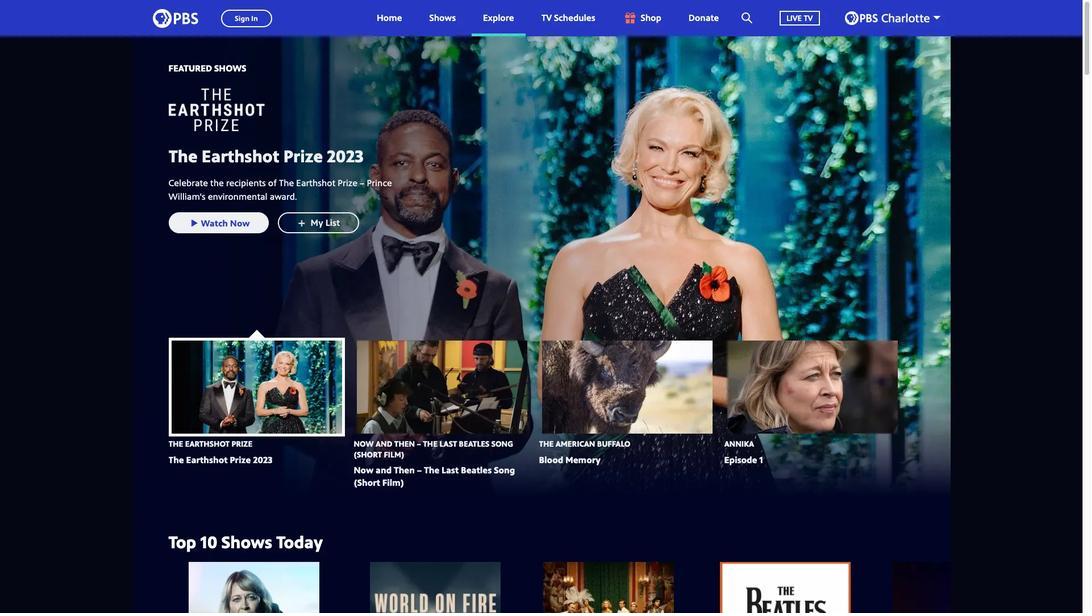Task type: describe. For each thing, give the bounding box(es) containing it.
tv schedules link
[[530, 0, 607, 36]]

2023 inside the earthshot prize the earthshot prize 2023
[[253, 454, 273, 466]]

memory
[[566, 454, 601, 466]]

annika image
[[189, 563, 319, 614]]

2 the earthshot prize 2023 link from the top
[[169, 454, 273, 466]]

1 now and then – the last beatles song (short film) link from the top
[[354, 439, 513, 460]]

0 vertical spatial shows
[[429, 12, 456, 24]]

1 vertical spatial shows
[[214, 62, 246, 74]]

episode 1 link
[[724, 454, 763, 466]]

donate link
[[677, 0, 730, 36]]

video thumbnail: now and then – the last beatles song (short film) now and then – the last beatles song (short film) image
[[357, 341, 527, 434]]

pbs image
[[153, 5, 198, 31]]

2 (short from the top
[[354, 477, 380, 489]]

american
[[556, 439, 595, 450]]

2 vertical spatial now
[[354, 465, 374, 477]]

home
[[377, 12, 402, 24]]

the inside celebrate the recipients of the earthshot prize – prince william's environmental award.
[[279, 177, 294, 190]]

the american buffalo link
[[539, 439, 631, 450]]

tv schedules
[[541, 12, 595, 24]]

shop link
[[611, 0, 673, 36]]

now and then – the last beatles song (short film) image
[[720, 563, 851, 614]]

1 vertical spatial now
[[354, 439, 374, 450]]

live tv link
[[769, 0, 831, 36]]

2 vertical spatial –
[[417, 465, 422, 477]]

live
[[787, 12, 802, 23]]

video thumbnail: annika episode 1 image
[[727, 341, 898, 434]]

0 vertical spatial now
[[230, 217, 250, 229]]

0 vertical spatial beatles
[[459, 439, 490, 450]]

1 the earthshot prize 2023 link from the top
[[169, 144, 396, 167]]

watch now link
[[169, 213, 269, 234]]

annika episode 1
[[724, 439, 763, 466]]

donate
[[689, 12, 719, 24]]

hotel portofino image
[[544, 563, 674, 614]]

the earthshot prize image
[[169, 88, 339, 131]]

0 vertical spatial song
[[491, 439, 513, 450]]

1 horizontal spatial 2023
[[327, 144, 364, 167]]

celebrate the recipients of the earthshot prize – prince william's environmental award.
[[169, 177, 392, 203]]

annika
[[724, 439, 754, 450]]

today
[[276, 531, 323, 554]]

nova image
[[893, 563, 1024, 614]]

2 now and then – the last beatles song (short film) link from the top
[[354, 465, 515, 489]]

explore link
[[472, 0, 526, 36]]

the earthshot prize 2023
[[169, 144, 364, 167]]

watch
[[201, 217, 228, 229]]

pbs charlotte image
[[845, 11, 930, 25]]

world on fire image
[[370, 563, 501, 614]]

watch now
[[201, 217, 250, 229]]

prince
[[367, 177, 392, 190]]

environmental
[[208, 191, 268, 203]]



Task type: vqa. For each thing, say whether or not it's contained in the screenshot.


Task type: locate. For each thing, give the bounding box(es) containing it.
1 vertical spatial beatles
[[461, 465, 492, 477]]

tv left schedules
[[541, 12, 552, 24]]

blood
[[539, 454, 563, 466]]

recipients
[[226, 177, 266, 190]]

10
[[200, 531, 217, 554]]

0 vertical spatial and
[[376, 439, 392, 450]]

the earthshot prize the earthshot prize 2023
[[169, 439, 273, 466]]

then
[[394, 439, 415, 450], [394, 465, 415, 477]]

shows right '10'
[[222, 531, 272, 554]]

live tv
[[787, 12, 813, 23]]

featured shows
[[169, 62, 246, 74]]

top
[[169, 531, 196, 554]]

0 vertical spatial –
[[360, 177, 365, 190]]

shows
[[429, 12, 456, 24], [214, 62, 246, 74], [222, 531, 272, 554]]

1 vertical spatial film)
[[382, 477, 404, 489]]

1 vertical spatial (short
[[354, 477, 380, 489]]

2 and from the top
[[376, 465, 392, 477]]

blood memory link
[[539, 454, 601, 466]]

video thumbnail: the american buffalo blood memory image
[[542, 341, 712, 434]]

shows link
[[418, 0, 467, 36]]

top 10 shows today
[[169, 531, 323, 554]]

tv
[[541, 12, 552, 24], [804, 12, 813, 23]]

0 vertical spatial now and then – the last beatles song (short film) link
[[354, 439, 513, 460]]

earthshot inside celebrate the recipients of the earthshot prize – prince william's environmental award.
[[296, 177, 336, 190]]

0 vertical spatial (short
[[354, 449, 382, 460]]

1 horizontal spatial tv
[[804, 12, 813, 23]]

prize
[[284, 144, 323, 167], [338, 177, 358, 190], [232, 439, 253, 450], [230, 454, 251, 466]]

schedules
[[554, 12, 595, 24]]

prize inside celebrate the recipients of the earthshot prize – prince william's environmental award.
[[338, 177, 358, 190]]

now
[[230, 217, 250, 229], [354, 439, 374, 450], [354, 465, 374, 477]]

now and then – the last beatles song (short film) now and then – the last beatles song (short film)
[[354, 439, 515, 489]]

episode
[[724, 454, 757, 466]]

0 vertical spatial last
[[440, 439, 457, 450]]

1 vertical spatial the earthshot prize 2023 link
[[169, 454, 273, 466]]

celebrate
[[169, 177, 208, 190]]

the inside 'the american buffalo blood memory'
[[539, 439, 554, 450]]

william's
[[169, 191, 206, 203]]

1 vertical spatial last
[[442, 465, 459, 477]]

1 vertical spatial now and then – the last beatles song (short film) link
[[354, 465, 515, 489]]

song
[[491, 439, 513, 450], [494, 465, 515, 477]]

1 vertical spatial then
[[394, 465, 415, 477]]

1 vertical spatial 2023
[[253, 454, 273, 466]]

beatles
[[459, 439, 490, 450], [461, 465, 492, 477]]

0 vertical spatial then
[[394, 439, 415, 450]]

1 vertical spatial –
[[417, 439, 421, 450]]

the earthshot prize link
[[169, 439, 253, 450]]

explore
[[483, 12, 514, 24]]

2 vertical spatial shows
[[222, 531, 272, 554]]

1
[[760, 454, 763, 466]]

annika link
[[724, 439, 754, 450]]

shows right home
[[429, 12, 456, 24]]

2023
[[327, 144, 364, 167], [253, 454, 273, 466]]

shows right "featured"
[[214, 62, 246, 74]]

shop
[[641, 12, 662, 24]]

0 vertical spatial the earthshot prize 2023 link
[[169, 144, 396, 167]]

film)
[[384, 449, 404, 460], [382, 477, 404, 489]]

buffalo
[[597, 439, 631, 450]]

tv right live
[[804, 12, 813, 23]]

– inside celebrate the recipients of the earthshot prize – prince william's environmental award.
[[360, 177, 365, 190]]

now and then – the last beatles song (short film) link
[[354, 439, 513, 460], [354, 465, 515, 489]]

1 (short from the top
[[354, 449, 382, 460]]

the
[[169, 144, 198, 167], [279, 177, 294, 190], [169, 439, 183, 450], [423, 439, 438, 450], [539, 439, 554, 450], [169, 454, 184, 466], [424, 465, 440, 477]]

the earthshot prize 2023 link
[[169, 144, 396, 167], [169, 454, 273, 466]]

featured
[[169, 62, 212, 74]]

award.
[[270, 191, 297, 203]]

search image
[[742, 13, 753, 23]]

1 vertical spatial and
[[376, 465, 392, 477]]

0 vertical spatial film)
[[384, 449, 404, 460]]

and
[[376, 439, 392, 450], [376, 465, 392, 477]]

the
[[210, 177, 224, 190]]

the american buffalo blood memory
[[539, 439, 631, 466]]

1 and from the top
[[376, 439, 392, 450]]

0 vertical spatial 2023
[[327, 144, 364, 167]]

the earthshot prize 2023 link down the earthshot prize link
[[169, 454, 273, 466]]

earthshot
[[202, 144, 279, 167], [296, 177, 336, 190], [185, 439, 230, 450], [186, 454, 228, 466]]

0 horizontal spatial 2023
[[253, 454, 273, 466]]

home link
[[365, 0, 414, 36]]

1 vertical spatial song
[[494, 465, 515, 477]]

(short
[[354, 449, 382, 460], [354, 477, 380, 489]]

video thumbnail: the earthshot prize the earthshot prize 2023 image
[[171, 341, 342, 434]]

–
[[360, 177, 365, 190], [417, 439, 421, 450], [417, 465, 422, 477]]

last
[[440, 439, 457, 450], [442, 465, 459, 477]]

the earthshot prize 2023 link up of
[[169, 144, 396, 167]]

0 horizontal spatial tv
[[541, 12, 552, 24]]

of
[[268, 177, 277, 190]]



